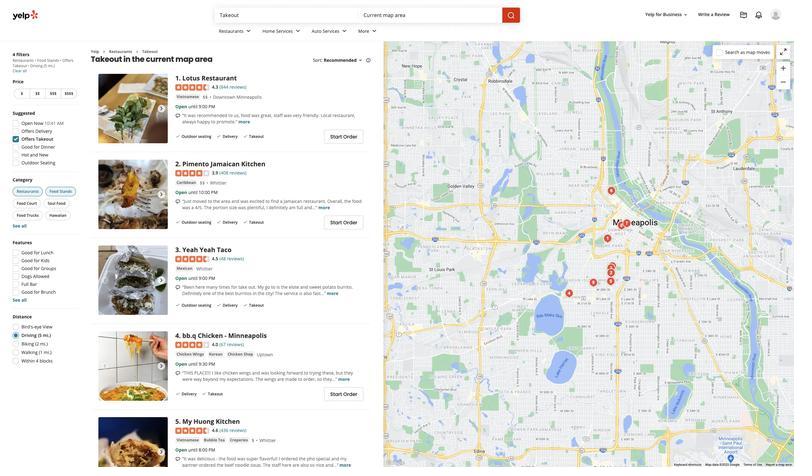 Task type: describe. For each thing, give the bounding box(es) containing it.
1 vertical spatial wings
[[265, 376, 276, 382]]

see all button for features
[[13, 297, 27, 303]]

restaurants • food stands •
[[13, 58, 62, 63]]

jamaican inside "just moved to the area and was excited to find a jamaican restaurant. overall, the food was a 4/5. the portion size was plentiful, i definitely am full and…"
[[284, 198, 303, 204]]

for inside "been here many times for take out. my go to is the elote and sweet potato burrito. definitely one of the best burritos in the city! the service is also fast…"
[[232, 284, 237, 290]]

4.3 star rating image
[[176, 84, 210, 91]]

16 checkmark v2 image for jamaican
[[217, 220, 222, 225]]

group containing suggested
[[11, 110, 78, 168]]

terms
[[744, 463, 753, 467]]

start order link for bb.q chicken - minneapolis
[[325, 387, 364, 401]]

(844
[[220, 84, 229, 90]]

previous image for 5
[[101, 448, 109, 456]]

4.6 link
[[212, 427, 218, 434]]

dogs
[[21, 273, 32, 279]]

1 horizontal spatial •
[[35, 58, 36, 63]]

0 vertical spatial area
[[195, 54, 213, 65]]

3 outdoor seating from the top
[[182, 303, 212, 308]]

chicken shop button
[[227, 351, 255, 358]]

2 horizontal spatial •
[[60, 58, 61, 63]]

2 vietnamese link from the top
[[176, 437, 200, 444]]

so inside "it was delicious - the food was super flavorful! i ordered the pho special and my partner ordered the beef noodle soup. the staff here are also so nice and…"
[[310, 462, 315, 467]]

one
[[203, 290, 211, 296]]

home
[[263, 28, 275, 34]]

food inside "just moved to the area and was excited to find a jamaican restaurant. overall, the food was a 4/5. the portion size was plentiful, i definitely am full and…"
[[352, 198, 362, 204]]

slideshow element for 3
[[99, 246, 168, 315]]

offers inside offers takeout
[[62, 58, 73, 63]]

1 horizontal spatial (5
[[44, 63, 47, 69]]

a right report
[[777, 463, 779, 467]]

- inside "it was delicious - the food was super flavorful! i ordered the pho special and my partner ordered the beef noodle soup. the staff here are also so nice and…"
[[216, 456, 218, 462]]

write
[[699, 12, 711, 18]]

(844 reviews) link
[[220, 83, 247, 90]]

delivery down promote."
[[223, 134, 238, 139]]

good for good for brunch
[[21, 289, 33, 295]]

(48 reviews) link
[[220, 255, 244, 262]]

0 vertical spatial restaurants link
[[214, 23, 258, 41]]

recommended
[[324, 57, 357, 63]]

1 horizontal spatial ordered
[[281, 456, 298, 462]]

the inside "it was delicious - the food was super flavorful! i ordered the pho special and my partner ordered the beef noodle soup. the staff here are also so nice and…"
[[263, 462, 271, 467]]

none field near
[[364, 12, 498, 19]]

fast…"
[[313, 290, 326, 296]]

my inside "been here many times for take out. my go to is the elote and sweet potato burrito. definitely one of the best burritos in the city! the service is also fast…"
[[258, 284, 264, 290]]

also inside "been here many times for take out. my go to is the elote and sweet potato burrito. definitely one of the best burritos in the city! the service is also fast…"
[[304, 290, 312, 296]]

hot and new
[[21, 152, 48, 158]]

outdoor down hot and new
[[21, 160, 39, 166]]

and right hot in the top of the page
[[30, 152, 38, 158]]

to left us,
[[229, 112, 233, 118]]

16 checkmark v2 image for restaurant
[[217, 134, 222, 139]]

kitchen for 2 . pimento jamaican kitchen
[[242, 160, 266, 168]]

was up "noodle"
[[238, 456, 246, 462]]

was down "just
[[182, 205, 190, 211]]

next image for 4 . bb.q chicken - minneapolis
[[158, 363, 165, 370]]

"it for my
[[182, 456, 187, 462]]

terms of use link
[[744, 463, 763, 467]]

open down the suggested at the left of the page
[[21, 120, 33, 126]]

9:30
[[199, 361, 208, 367]]

walking
[[21, 349, 38, 355]]

view
[[43, 324, 52, 330]]

taco
[[217, 246, 232, 254]]

times
[[219, 284, 230, 290]]

the up portion
[[213, 198, 220, 204]]

driving inside option group
[[21, 332, 37, 338]]

potato
[[323, 284, 336, 290]]

size
[[229, 205, 237, 211]]

"this place!!! i like chicken wings and was looking forward to trying these, but they were way beyond my expectations.  the wings are made to order, so they…"
[[182, 370, 353, 382]]

lotus restaurant image inside map region
[[602, 232, 615, 245]]

habanero tacos grill image
[[621, 217, 634, 230]]

start order link for pimento jamaican kitchen
[[325, 216, 364, 230]]

soup.
[[251, 462, 262, 467]]

was left the excited
[[241, 198, 249, 204]]

always
[[182, 119, 196, 125]]

report a map error
[[767, 463, 793, 467]]

1 yeah from the left
[[183, 246, 198, 254]]

bird's-
[[21, 324, 34, 330]]

report
[[767, 463, 776, 467]]

2 vertical spatial offers
[[21, 136, 35, 142]]

biking (2 mi.)
[[21, 341, 48, 347]]

world street kitchen image
[[588, 276, 600, 289]]

1 vertical spatial $
[[252, 438, 255, 444]]

until for bb.q
[[189, 361, 198, 367]]

korean button
[[208, 351, 224, 358]]

creperies
[[230, 438, 248, 443]]

clear
[[13, 68, 22, 74]]

map for report
[[779, 463, 786, 467]]

brunch
[[41, 289, 56, 295]]

1 vertical spatial offers takeout
[[21, 136, 53, 142]]

"been here many times for take out. my go to is the elote and sweet potato burrito. definitely one of the best burritos in the city! the service is also fast…"
[[182, 284, 353, 296]]

previous image for 4
[[101, 363, 109, 370]]

find
[[271, 198, 279, 204]]

they…"
[[323, 376, 337, 382]]

chicken for chicken wings
[[177, 352, 192, 357]]

the left city!
[[258, 290, 265, 296]]

a right find
[[280, 198, 283, 204]]

open for 2
[[176, 189, 187, 195]]

1 vertical spatial restaurants link
[[109, 49, 132, 54]]

delivery down were
[[182, 392, 197, 397]]

to up order,
[[304, 370, 309, 376]]

outdoor seating for pimento
[[182, 220, 212, 225]]

4.0
[[212, 342, 218, 348]]

pimento jamaican kitchen image
[[606, 267, 618, 279]]

chicken wings
[[177, 352, 204, 357]]

the down the "times"
[[217, 290, 224, 296]]

burrito.
[[338, 284, 353, 290]]

slideshow element for 4
[[99, 332, 168, 401]]

start for 4 . bb.q chicken - minneapolis
[[331, 391, 342, 398]]

more link down us,
[[239, 119, 250, 125]]

yelp for business button
[[644, 9, 691, 20]]

1 vertical spatial my
[[183, 418, 192, 426]]

notifications image
[[756, 11, 763, 19]]

outdoor down always
[[182, 134, 197, 139]]

16 info v2 image
[[366, 58, 371, 63]]

order inside button
[[344, 133, 358, 140]]

none field find
[[220, 12, 354, 19]]

0 vertical spatial jamaican
[[211, 160, 240, 168]]

services for auto services
[[323, 28, 340, 34]]

1 horizontal spatial chicken
[[198, 332, 223, 340]]

9:00 for restaurant
[[199, 104, 208, 110]]

made
[[285, 376, 297, 382]]

4 for 4 . bb.q chicken - minneapolis
[[176, 332, 179, 340]]

also inside "it was delicious - the food was super flavorful! i ordered the pho special and my partner ordered the beef noodle soup. the staff here are also so nice and…"
[[301, 462, 309, 467]]

sweet
[[310, 284, 322, 290]]

mi.) up price group
[[48, 63, 55, 69]]

food stands button
[[45, 187, 76, 196]]

google image
[[385, 459, 406, 467]]

best
[[225, 290, 234, 296]]

0 vertical spatial minneapolis
[[237, 94, 262, 100]]

yelp for business
[[646, 12, 683, 18]]

price group
[[13, 79, 78, 100]]

creperies button
[[229, 437, 249, 444]]

previous image for 1
[[101, 105, 109, 113]]

0 vertical spatial driving
[[30, 63, 43, 69]]

see all for features
[[13, 297, 27, 303]]

0 horizontal spatial in
[[124, 54, 131, 65]]

1 vietnamese link from the top
[[176, 94, 200, 100]]

1 vertical spatial of
[[754, 463, 757, 467]]

and inside "been here many times for take out. my go to is the elote and sweet potato burrito. definitely one of the best burritos in the city! the service is also fast…"
[[301, 284, 308, 290]]

more down us,
[[239, 119, 250, 125]]

plentiful,
[[247, 205, 266, 211]]

food trucks button
[[13, 211, 43, 220]]

24 chevron down v2 image for restaurants
[[245, 27, 253, 35]]

soul food
[[48, 201, 66, 206]]

1 vertical spatial offers
[[21, 128, 34, 134]]

good for good for kids
[[21, 258, 33, 264]]

the right overall,
[[345, 198, 351, 204]]

4.3
[[212, 84, 218, 90]]

chicken for chicken shop
[[228, 352, 243, 357]]

for for kids
[[34, 258, 40, 264]]

see all button for category
[[13, 223, 27, 229]]

are inside "it was delicious - the food was super flavorful! i ordered the pho special and my partner ordered the beef noodle soup. the staff here are also so nice and…"
[[293, 462, 300, 467]]

i inside "it was delicious - the food was super flavorful! i ordered the pho special and my partner ordered the beef noodle soup. the staff here are also so nice and…"
[[279, 456, 280, 462]]

the up beef
[[219, 456, 226, 462]]

zoom in image
[[780, 64, 788, 72]]

the up service
[[281, 284, 288, 290]]

group containing features
[[11, 240, 78, 303]]

0 horizontal spatial •
[[28, 63, 29, 69]]

3.9 link
[[212, 169, 218, 176]]

takeout link
[[142, 49, 158, 54]]

pimento jamaican kitchen image
[[99, 160, 168, 229]]

next image for 1 . lotus restaurant
[[158, 105, 165, 113]]

bubble
[[204, 438, 217, 443]]

the inside "been here many times for take out. my go to is the elote and sweet potato burrito. definitely one of the best burritos in the city! the service is also fast…"
[[275, 290, 283, 296]]

open until 9:00 pm for yeah
[[176, 275, 215, 281]]

open for 1
[[176, 104, 187, 110]]

delivery down the best
[[223, 303, 238, 308]]

delivery down open now 10:41 am
[[35, 128, 52, 134]]

food for food stands
[[50, 189, 59, 194]]

0 horizontal spatial lotus restaurant image
[[99, 74, 168, 143]]

my huong kitchen link
[[183, 418, 240, 426]]

4 filters
[[13, 51, 29, 57]]

1 vertical spatial is
[[299, 290, 303, 296]]

"just moved to the area and was excited to find a jamaican restaurant. overall, the food was a 4/5. the portion size was plentiful, i definitely am full and…"
[[182, 198, 362, 211]]

biking
[[21, 341, 34, 347]]

the inside "just moved to the area and was excited to find a jamaican restaurant. overall, the food was a 4/5. the portion size was plentiful, i definitely am full and…"
[[204, 205, 212, 211]]

was right size
[[238, 205, 246, 211]]

sort:
[[313, 57, 323, 63]]

category
[[13, 177, 32, 183]]

. for 1
[[179, 74, 181, 83]]

hot
[[21, 152, 29, 158]]

the left the current
[[132, 54, 145, 65]]

clear all
[[13, 68, 27, 74]]

noodle
[[235, 462, 250, 467]]

moved
[[193, 198, 207, 204]]

1
[[176, 74, 179, 83]]

caribbean
[[177, 180, 196, 185]]

user actions element
[[641, 8, 791, 47]]

area inside "just moved to the area and was excited to find a jamaican restaurant. overall, the food was a 4/5. the portion size was plentiful, i definitely am full and…"
[[221, 198, 231, 204]]

creperies link
[[229, 437, 249, 444]]

0 vertical spatial offers takeout
[[13, 58, 73, 69]]

burritos
[[235, 290, 252, 296]]

was up partner
[[188, 456, 196, 462]]

staff inside "it was delicious - the food was super flavorful! i ordered the pho special and my partner ordered the beef noodle soup. the staff here are also so nice and…"
[[272, 462, 281, 467]]

16 checkmark v2 image for chicken
[[202, 392, 207, 397]]

good for good for dinner
[[21, 144, 33, 150]]

3 . yeah yeah taco
[[176, 246, 232, 254]]

to down 'recommended'
[[211, 119, 216, 125]]

. for 5
[[179, 418, 181, 426]]

24 chevron down v2 image
[[294, 27, 302, 35]]

4 star rating image
[[176, 342, 210, 348]]

to down forward
[[298, 376, 303, 382]]

auto
[[312, 28, 322, 34]]

reviews) for jamaican
[[230, 170, 247, 176]]

vietnamese for 2nd vietnamese button from the bottom of the page
[[177, 94, 199, 99]]

food court
[[17, 201, 37, 206]]

until for lotus
[[189, 104, 198, 110]]

offers delivery
[[21, 128, 52, 134]]

0 horizontal spatial bb.q chicken - minneapolis image
[[99, 332, 168, 401]]

uptown
[[257, 352, 273, 358]]

my inside "it was delicious - the food was super flavorful! i ordered the pho special and my partner ordered the beef noodle soup. the staff here are also so nice and…"
[[341, 456, 347, 462]]

0 vertical spatial all
[[23, 68, 27, 74]]

open for 5
[[176, 447, 187, 453]]

pm for chicken
[[209, 361, 215, 367]]

i inside "just moved to the area and was excited to find a jamaican restaurant. overall, the food was a 4/5. the portion size was plentiful, i definitely am full and…"
[[267, 205, 268, 211]]

3.9 star rating image
[[176, 170, 210, 177]]

3 seating from the top
[[198, 303, 212, 308]]

$$ inside button
[[35, 91, 40, 96]]

order for 2 . pimento jamaican kitchen
[[344, 219, 358, 226]]

4 for 4 filters
[[13, 51, 15, 57]]

tea
[[218, 438, 225, 443]]

hell's kitchen image
[[616, 219, 629, 232]]

next image for 2 . pimento jamaican kitchen
[[158, 191, 165, 198]]

delicious
[[197, 456, 215, 462]]

bird's-eye view
[[21, 324, 52, 330]]

kids
[[41, 258, 50, 264]]

lunch
[[41, 250, 54, 256]]

error
[[786, 463, 793, 467]]

map data ©2023 google
[[706, 463, 740, 467]]

terms of use
[[744, 463, 763, 467]]

the left the pho
[[299, 456, 306, 462]]

0 horizontal spatial wings
[[239, 370, 251, 376]]

bubble tea
[[204, 438, 225, 443]]

(5 inside option group
[[38, 332, 42, 338]]

so inside "this place!!! i like chicken wings and was looking forward to trying these, but they were way beyond my expectations.  the wings are made to order, so they…"
[[317, 376, 322, 382]]

2 vietnamese button from the top
[[176, 437, 200, 444]]

4.5 star rating image
[[176, 256, 210, 262]]

"been
[[182, 284, 195, 290]]

(408
[[220, 170, 229, 176]]

5 . my huong kitchen
[[176, 418, 240, 426]]

open until 9:00 pm for lotus
[[176, 104, 215, 110]]

start inside button
[[331, 133, 342, 140]]

place!!!
[[195, 370, 211, 376]]

for for lunch
[[34, 250, 40, 256]]

$ button
[[14, 89, 30, 99]]

definitely
[[182, 290, 202, 296]]

group containing category
[[11, 177, 78, 229]]

16 speech v2 image for 1
[[176, 113, 181, 118]]

16 chevron right v2 image for restaurants
[[102, 49, 107, 54]]

food for my huong kitchen
[[227, 456, 236, 462]]

good for brunch
[[21, 289, 56, 295]]

in inside "been here many times for take out. my go to is the elote and sweet potato burrito. definitely one of the best burritos in the city! the service is also fast…"
[[253, 290, 257, 296]]

to left find
[[266, 198, 270, 204]]

9:00 for yeah
[[199, 275, 208, 281]]

more for -
[[339, 376, 350, 382]]

more for taco
[[327, 290, 339, 296]]

and inside "just moved to the area and was excited to find a jamaican restaurant. overall, the food was a 4/5. the portion size was plentiful, i definitely am full and…"
[[232, 198, 240, 204]]

$$$$ button
[[61, 89, 77, 99]]

ono hawaiian plates image
[[606, 185, 618, 197]]

features
[[13, 240, 32, 246]]



Task type: locate. For each thing, give the bounding box(es) containing it.
0 horizontal spatial restaurants link
[[109, 49, 132, 54]]

3 until from the top
[[189, 275, 198, 281]]

1 previous image from the top
[[101, 191, 109, 198]]

until left 8:00
[[189, 447, 198, 453]]

2 vertical spatial next image
[[158, 363, 165, 370]]

soul food button
[[44, 199, 70, 208]]

. up 4.5 star rating image at bottom left
[[179, 246, 181, 254]]

$ inside $ button
[[21, 91, 23, 96]]

were
[[182, 376, 193, 382]]

and…" inside "it was delicious - the food was super flavorful! i ordered the pho special and my partner ordered the beef noodle soup. the staff here are also so nice and…"
[[326, 462, 339, 467]]

0 vertical spatial my
[[258, 284, 264, 290]]

16 checkmark v2 image down "it was recommended to us, food was great, staff was very friendly. local restaurant, always happy to promote."
[[243, 134, 248, 139]]

was
[[188, 112, 196, 118], [252, 112, 260, 118], [284, 112, 292, 118], [241, 198, 249, 204], [182, 205, 190, 211], [238, 205, 246, 211], [261, 370, 269, 376], [188, 456, 196, 462], [238, 456, 246, 462]]

driving
[[30, 63, 43, 69], [21, 332, 37, 338]]

moves
[[757, 49, 771, 55]]

1 until from the top
[[189, 104, 198, 110]]

0 horizontal spatial 4
[[13, 51, 15, 57]]

1 vertical spatial kitchen
[[216, 418, 240, 426]]

2 order from the top
[[344, 219, 358, 226]]

1 vertical spatial start order
[[331, 219, 358, 226]]

good down features
[[21, 250, 33, 256]]

0 vertical spatial "it
[[182, 112, 187, 118]]

1 open until 9:00 pm from the top
[[176, 104, 215, 110]]

0 vertical spatial start
[[331, 133, 342, 140]]

map
[[747, 49, 756, 55], [176, 54, 194, 65], [779, 463, 786, 467]]

16 speech v2 image
[[176, 371, 181, 376]]

1 vertical spatial whittier
[[196, 266, 213, 272]]

0 horizontal spatial map
[[176, 54, 194, 65]]

0 vertical spatial vietnamese button
[[176, 94, 200, 100]]

yelp link
[[91, 49, 99, 54]]

are inside "this place!!! i like chicken wings and was looking forward to trying these, but they were way beyond my expectations.  the wings are made to order, so they…"
[[278, 376, 284, 382]]

1 order from the top
[[344, 133, 358, 140]]

2 previous image from the top
[[101, 277, 109, 284]]

my huong kitchen image
[[99, 418, 168, 467]]

1 horizontal spatial and…"
[[326, 462, 339, 467]]

2 slideshow element from the top
[[99, 160, 168, 229]]

all for features
[[21, 297, 27, 303]]

yelp for yelp link
[[91, 49, 99, 54]]

area up 1 . lotus restaurant
[[195, 54, 213, 65]]

1 horizontal spatial in
[[253, 290, 257, 296]]

0 vertical spatial are
[[278, 376, 284, 382]]

business categories element
[[214, 23, 782, 41]]

1 vertical spatial stands
[[60, 189, 72, 194]]

for for groups
[[34, 266, 40, 272]]

for inside yelp for business button
[[656, 12, 663, 18]]

all right clear
[[23, 68, 27, 74]]

was left the very
[[284, 112, 292, 118]]

2 16 speech v2 image from the top
[[176, 199, 181, 204]]

2 start order from the top
[[331, 219, 358, 226]]

ordered down delicious
[[199, 462, 216, 467]]

open up "just
[[176, 189, 187, 195]]

i left like
[[212, 370, 213, 376]]

chicken up 4.0 link
[[198, 332, 223, 340]]

open until 9:00 pm up "been
[[176, 275, 215, 281]]

1 16 speech v2 image from the top
[[176, 113, 181, 118]]

my
[[258, 284, 264, 290], [183, 418, 192, 426]]

0 vertical spatial 4
[[13, 51, 15, 57]]

open for 4
[[176, 361, 187, 367]]

staff down flavorful!
[[272, 462, 281, 467]]

1 vertical spatial and…"
[[326, 462, 339, 467]]

start down overall,
[[331, 219, 342, 226]]

0 horizontal spatial none field
[[220, 12, 354, 19]]

0 horizontal spatial services
[[276, 28, 293, 34]]

chicken
[[223, 370, 238, 376]]

my left go
[[258, 284, 264, 290]]

1 horizontal spatial 4
[[36, 358, 38, 364]]

1 vietnamese button from the top
[[176, 94, 200, 100]]

3 order from the top
[[344, 391, 358, 398]]

1 vertical spatial vietnamese
[[177, 438, 199, 443]]

2 outdoor seating from the top
[[182, 220, 212, 225]]

yeah yeah taco link
[[183, 246, 232, 254]]

and up size
[[232, 198, 240, 204]]

previous image for 2
[[101, 191, 109, 198]]

here up one
[[196, 284, 205, 290]]

the left beef
[[217, 462, 224, 467]]

more down restaurant.
[[319, 205, 330, 211]]

to right go
[[271, 284, 276, 290]]

here inside "been here many times for take out. my go to is the elote and sweet potato burrito. definitely one of the best burritos in the city! the service is also fast…"
[[196, 284, 205, 290]]

1 next image from the top
[[158, 105, 165, 113]]

0 vertical spatial ordered
[[281, 456, 298, 462]]

delivery down size
[[223, 220, 238, 225]]

1 start order from the top
[[331, 133, 358, 140]]

wings
[[239, 370, 251, 376], [265, 376, 276, 382]]

pm for restaurant
[[209, 104, 215, 110]]

vietnamese button down the 4.3 star rating image
[[176, 94, 200, 100]]

chicken inside chicken shop button
[[228, 352, 243, 357]]

1 24 chevron down v2 image from the left
[[245, 27, 253, 35]]

2 next image from the top
[[158, 277, 165, 284]]

the right expectations.
[[256, 376, 263, 382]]

ordered
[[281, 456, 298, 462], [199, 462, 216, 467]]

definitely
[[269, 205, 288, 211]]

mi.) for biking (2 mi.)
[[40, 341, 48, 347]]

3 slideshow element from the top
[[99, 246, 168, 315]]

previous image for 3
[[101, 277, 109, 284]]

chicken shop link
[[227, 351, 255, 358]]

0 horizontal spatial (5
[[38, 332, 42, 338]]

2 see from the top
[[13, 297, 20, 303]]

2 see all from the top
[[13, 297, 27, 303]]

flavorful!
[[260, 456, 278, 462]]

0 horizontal spatial chicken
[[177, 352, 192, 357]]

a slice of new york image
[[607, 260, 619, 273]]

all
[[23, 68, 27, 74], [21, 223, 27, 229], [21, 297, 27, 303]]

16 speech v2 image
[[176, 113, 181, 118], [176, 199, 181, 204], [176, 285, 181, 290], [176, 457, 181, 462]]

of inside "been here many times for take out. my go to is the elote and sweet potato burrito. definitely one of the best burritos in the city! the service is also fast…"
[[212, 290, 216, 296]]

2 previous image from the top
[[101, 363, 109, 370]]

1 horizontal spatial lotus restaurant image
[[602, 232, 615, 245]]

2 yeah from the left
[[200, 246, 216, 254]]

for for business
[[656, 12, 663, 18]]

2 open until 9:00 pm from the top
[[176, 275, 215, 281]]

offers right • driving (5 mi.)
[[62, 58, 73, 63]]

10:41
[[45, 120, 56, 126]]

1 vertical spatial previous image
[[101, 363, 109, 370]]

0 horizontal spatial of
[[212, 290, 216, 296]]

yelp inside button
[[646, 12, 655, 18]]

start order link
[[325, 216, 364, 230], [325, 387, 364, 401]]

option group containing distance
[[11, 314, 78, 366]]

map for search
[[747, 49, 756, 55]]

food stands
[[50, 189, 72, 194]]

2 vertical spatial start
[[331, 391, 342, 398]]

stands inside the food stands button
[[60, 189, 72, 194]]

4 good from the top
[[21, 266, 33, 272]]

1 vertical spatial are
[[293, 462, 300, 467]]

super
[[247, 456, 259, 462]]

(844 reviews)
[[220, 84, 247, 90]]

1 previous image from the top
[[101, 105, 109, 113]]

seating for lotus
[[198, 134, 212, 139]]

bb.q chicken - minneapolis image
[[564, 287, 576, 300], [99, 332, 168, 401]]

1 vertical spatial in
[[253, 290, 257, 296]]

reviews) for restaurant
[[230, 84, 247, 90]]

1 horizontal spatial bb.q chicken - minneapolis image
[[564, 287, 576, 300]]

2 none field from the left
[[364, 12, 498, 19]]

reviews) for chicken
[[227, 342, 244, 348]]

restaurant,
[[333, 112, 356, 118]]

"it was delicious - the food was super flavorful! i ordered the pho special and my partner ordered the beef noodle soup. the staff here are also so nice and…"
[[182, 456, 347, 467]]

0 vertical spatial previous image
[[101, 191, 109, 198]]

start order for 2 . pimento jamaican kitchen
[[331, 219, 358, 226]]

stands up price group
[[47, 58, 59, 63]]

out.
[[249, 284, 257, 290]]

0 horizontal spatial my
[[220, 376, 226, 382]]

and…" inside "just moved to the area and was excited to find a jamaican restaurant. overall, the food was a 4/5. the portion size was plentiful, i definitely am full and…"
[[305, 205, 318, 211]]

good down good for lunch
[[21, 258, 33, 264]]

more
[[359, 28, 370, 34]]

$$ for 1
[[203, 94, 208, 100]]

3 24 chevron down v2 image from the left
[[371, 27, 378, 35]]

next image
[[158, 105, 165, 113], [158, 277, 165, 284], [158, 363, 165, 370]]

eye
[[34, 324, 42, 330]]

24 chevron down v2 image for auto services
[[341, 27, 349, 35]]

until up always
[[189, 104, 198, 110]]

0 vertical spatial next image
[[158, 105, 165, 113]]

. for 3
[[179, 246, 181, 254]]

5 until from the top
[[189, 447, 198, 453]]

1 see all button from the top
[[13, 223, 27, 229]]

0 vertical spatial wings
[[239, 370, 251, 376]]

1 vertical spatial i
[[212, 370, 213, 376]]

0 vertical spatial is
[[277, 284, 280, 290]]

Find text field
[[220, 12, 354, 19]]

1 vertical spatial seating
[[198, 220, 212, 225]]

2 services from the left
[[323, 28, 340, 34]]

overall,
[[328, 198, 343, 204]]

chicken inside chicken wings button
[[177, 352, 192, 357]]

0 horizontal spatial is
[[277, 284, 280, 290]]

more link for -
[[339, 376, 350, 382]]

24 chevron down v2 image right auto services at the top
[[341, 27, 349, 35]]

1 "it from the top
[[182, 112, 187, 118]]

filters
[[16, 51, 29, 57]]

seating down one
[[198, 303, 212, 308]]

and inside "this place!!! i like chicken wings and was looking forward to trying these, but they were way beyond my expectations.  the wings are made to order, so they…"
[[252, 370, 260, 376]]

0 vertical spatial yelp
[[646, 12, 655, 18]]

zoom out image
[[780, 78, 788, 86]]

start down they…"
[[331, 391, 342, 398]]

staff right great, on the top left of the page
[[274, 112, 283, 118]]

1 see from the top
[[13, 223, 20, 229]]

16 speech v2 image for 5
[[176, 457, 181, 462]]

2 . pimento jamaican kitchen
[[176, 160, 266, 168]]

1 horizontal spatial map
[[747, 49, 756, 55]]

1 horizontal spatial yeah
[[200, 246, 216, 254]]

24 chevron down v2 image inside restaurants link
[[245, 27, 253, 35]]

previous image
[[101, 191, 109, 198], [101, 363, 109, 370], [101, 448, 109, 456]]

16 speech v2 image for 2
[[176, 199, 181, 204]]

good up hot in the top of the page
[[21, 144, 33, 150]]

2 horizontal spatial 4
[[176, 332, 179, 340]]

2 vertical spatial order
[[344, 391, 358, 398]]

and inside "it was delicious - the food was super flavorful! i ordered the pho special and my partner ordered the beef noodle soup. the staff here are also so nice and…"
[[332, 456, 340, 462]]

start order for 4 . bb.q chicken - minneapolis
[[331, 391, 358, 398]]

16 checkmark v2 image
[[176, 134, 181, 139], [217, 134, 222, 139], [243, 134, 248, 139], [217, 220, 222, 225], [202, 392, 207, 397]]

restaurants inside "button"
[[17, 189, 39, 194]]

local
[[321, 112, 332, 118]]

so down the pho
[[310, 462, 315, 467]]

keyboard shortcuts
[[675, 463, 702, 467]]

map right as
[[747, 49, 756, 55]]

yelp for yelp for business
[[646, 12, 655, 18]]

reviews) inside 'link'
[[230, 428, 247, 434]]

slideshow element for 1
[[99, 74, 168, 143]]

0 horizontal spatial -
[[216, 456, 218, 462]]

here right soup.
[[282, 462, 292, 467]]

more link for taco
[[327, 290, 339, 296]]

"this
[[182, 370, 193, 376]]

mi.) right (2
[[40, 341, 48, 347]]

1 . from the top
[[179, 74, 181, 83]]

more down they
[[339, 376, 350, 382]]

1 horizontal spatial $
[[252, 438, 255, 444]]

4 until from the top
[[189, 361, 198, 367]]

until for yeah
[[189, 275, 198, 281]]

downtown
[[213, 94, 236, 100]]

0 vertical spatial (5
[[44, 63, 47, 69]]

driving down bird's-
[[21, 332, 37, 338]]

projects image
[[741, 11, 748, 19]]

2 start order link from the top
[[325, 387, 364, 401]]

keyboard shortcuts button
[[675, 463, 702, 467]]

3
[[176, 246, 179, 254]]

the down flavorful!
[[263, 462, 271, 467]]

jamaican
[[211, 160, 240, 168], [284, 198, 303, 204]]

1 none field from the left
[[220, 12, 354, 19]]

$$ for 2
[[200, 180, 205, 186]]

next image
[[158, 191, 165, 198], [158, 448, 165, 456]]

food for lotus restaurant
[[241, 112, 251, 118]]

2 vietnamese from the top
[[177, 438, 199, 443]]

partner
[[182, 462, 198, 467]]

food for food trucks
[[17, 213, 26, 218]]

open until 8:00 pm
[[176, 447, 215, 453]]

2 horizontal spatial chicken
[[228, 352, 243, 357]]

open up always
[[176, 104, 187, 110]]

1 next image from the top
[[158, 191, 165, 198]]

"it up always
[[182, 112, 187, 118]]

1 horizontal spatial area
[[221, 198, 231, 204]]

they
[[344, 370, 353, 376]]

1 vertical spatial next image
[[158, 448, 165, 456]]

pm right 10:00
[[211, 189, 218, 195]]

1 horizontal spatial -
[[225, 332, 227, 340]]

open until 10:00 pm
[[176, 189, 218, 195]]

2 . from the top
[[179, 160, 181, 168]]

$$ left $$$ button
[[35, 91, 40, 96]]

was up always
[[188, 112, 196, 118]]

16 checkmark v2 image up 2
[[176, 134, 181, 139]]

3 next image from the top
[[158, 363, 165, 370]]

group
[[777, 62, 791, 89], [11, 110, 78, 168], [11, 177, 78, 229], [11, 240, 78, 303]]

1 vietnamese from the top
[[177, 94, 199, 99]]

2 16 chevron right v2 image from the left
[[135, 49, 140, 54]]

0 vertical spatial stands
[[47, 58, 59, 63]]

16 chevron down v2 image
[[358, 58, 363, 63]]

all down food trucks button
[[21, 223, 27, 229]]

1 slideshow element from the top
[[99, 74, 168, 143]]

chicken wings link
[[176, 351, 205, 358]]

my right 5 at bottom
[[183, 418, 192, 426]]

maria w. image
[[771, 9, 782, 20]]

more link for kitchen
[[319, 205, 330, 211]]

"it inside "it was recommended to us, food was great, staff was very friendly. local restaurant, always happy to promote."
[[182, 112, 187, 118]]

see for features
[[13, 297, 20, 303]]

takeout in the current map area
[[91, 54, 213, 65]]

good
[[21, 144, 33, 150], [21, 250, 33, 256], [21, 258, 33, 264], [21, 266, 33, 272], [21, 289, 33, 295]]

kitchen for 5 . my huong kitchen
[[216, 418, 240, 426]]

open until 9:30 pm
[[176, 361, 215, 367]]

mexican button
[[176, 266, 194, 272]]

24 chevron down v2 image inside more link
[[371, 27, 378, 35]]

good for good for groups
[[21, 266, 33, 272]]

all for category
[[21, 223, 27, 229]]

here
[[196, 284, 205, 290], [282, 462, 292, 467]]

0 horizontal spatial jamaican
[[211, 160, 240, 168]]

blocks
[[40, 358, 53, 364]]

1 vertical spatial (5
[[38, 332, 42, 338]]

4 inside option group
[[36, 358, 38, 364]]

1 vertical spatial my
[[341, 456, 347, 462]]

4 . from the top
[[179, 332, 181, 340]]

16 chevron down v2 image
[[684, 12, 689, 17]]

order for 4 . bb.q chicken - minneapolis
[[344, 391, 358, 398]]

was left great, on the top left of the page
[[252, 112, 260, 118]]

for down good for lunch
[[34, 258, 40, 264]]

1 see all from the top
[[13, 223, 27, 229]]

2 next image from the top
[[158, 448, 165, 456]]

open for 3
[[176, 275, 187, 281]]

more for kitchen
[[319, 205, 330, 211]]

and right elote
[[301, 284, 308, 290]]

24 chevron down v2 image
[[245, 27, 253, 35], [341, 27, 349, 35], [371, 27, 378, 35]]

for for brunch
[[34, 289, 40, 295]]

pm up 'recommended'
[[209, 104, 215, 110]]

4 left the filters
[[13, 51, 15, 57]]

pm for yeah
[[209, 275, 215, 281]]

0 horizontal spatial here
[[196, 284, 205, 290]]

a left 4/5.
[[192, 205, 194, 211]]

1 outdoor seating from the top
[[182, 134, 212, 139]]

pm for huong
[[209, 447, 215, 453]]

3 . from the top
[[179, 246, 181, 254]]

. for 4
[[179, 332, 181, 340]]

services for home services
[[276, 28, 293, 34]]

see all for category
[[13, 223, 27, 229]]

food
[[241, 112, 251, 118], [352, 198, 362, 204], [227, 456, 236, 462]]

None search field
[[215, 8, 522, 23]]

1 horizontal spatial services
[[323, 28, 340, 34]]

5 . from the top
[[179, 418, 181, 426]]

for up hot and new
[[34, 144, 40, 150]]

yeah up 4.5 link
[[200, 246, 216, 254]]

4.6 star rating image
[[176, 428, 210, 434]]

see up distance
[[13, 297, 20, 303]]

allowed
[[33, 273, 49, 279]]

slideshow element for 5
[[99, 418, 168, 467]]

Near text field
[[364, 12, 498, 19]]

5 good from the top
[[21, 289, 33, 295]]

food right overall,
[[352, 198, 362, 204]]

suggested
[[13, 110, 35, 116]]

0 vertical spatial next image
[[158, 191, 165, 198]]

mi.) for walking (1 mi.)
[[44, 349, 52, 355]]

for for dinner
[[34, 144, 40, 150]]

open until 9:00 pm up always
[[176, 104, 215, 110]]

1 vertical spatial start
[[331, 219, 342, 226]]

vietnamese for first vietnamese button from the bottom
[[177, 438, 199, 443]]

take
[[239, 284, 247, 290]]

within 4 blocks
[[21, 358, 53, 364]]

yeah yeah taco image
[[606, 262, 618, 275]]

open up 16 speech v2 image
[[176, 361, 187, 367]]

the
[[132, 54, 145, 65], [213, 198, 220, 204], [345, 198, 351, 204], [281, 284, 288, 290], [217, 290, 224, 296], [258, 290, 265, 296], [219, 456, 226, 462], [299, 456, 306, 462], [217, 462, 224, 467]]

1 vertical spatial jamaican
[[284, 198, 303, 204]]

16 chevron right v2 image
[[102, 49, 107, 54], [135, 49, 140, 54]]

i right plentiful,
[[267, 205, 268, 211]]

1 vertical spatial see
[[13, 297, 20, 303]]

these,
[[323, 370, 335, 376]]

auto services link
[[307, 23, 354, 41]]

start order link down overall,
[[325, 216, 364, 230]]

2 until from the top
[[189, 189, 198, 195]]

4 16 speech v2 image from the top
[[176, 457, 181, 462]]

staff inside "it was recommended to us, food was great, staff was very friendly. local restaurant, always happy to promote."
[[274, 112, 283, 118]]

1 horizontal spatial jamaican
[[284, 198, 303, 204]]

my right special
[[341, 456, 347, 462]]

to right moved
[[208, 198, 212, 204]]

mexican
[[177, 266, 193, 271]]

reviews) right '(48'
[[227, 256, 244, 262]]

outdoor down "definitely"
[[182, 303, 197, 308]]

outdoor seating for lotus
[[182, 134, 212, 139]]

. up the 4.6 star rating image in the left bottom of the page
[[179, 418, 181, 426]]

8:00
[[199, 447, 208, 453]]

slideshow element for 2
[[99, 160, 168, 229]]

16 checkmark v2 image
[[176, 220, 181, 225], [243, 220, 248, 225], [176, 303, 181, 308], [217, 303, 222, 308], [243, 303, 248, 308], [176, 392, 181, 397]]

to inside "been here many times for take out. my go to is the elote and sweet potato burrito. definitely one of the best burritos in the city! the service is also fast…"
[[271, 284, 276, 290]]

0 vertical spatial seating
[[198, 134, 212, 139]]

seating for pimento
[[198, 220, 212, 225]]

0 vertical spatial outdoor seating
[[182, 134, 212, 139]]

offers down offers delivery
[[21, 136, 35, 142]]

2 horizontal spatial food
[[352, 198, 362, 204]]

None field
[[220, 12, 354, 19], [364, 12, 498, 19]]

1 horizontal spatial none field
[[364, 12, 498, 19]]

3 good from the top
[[21, 258, 33, 264]]

5 slideshow element from the top
[[99, 418, 168, 467]]

3 16 speech v2 image from the top
[[176, 285, 181, 290]]

slideshow element
[[99, 74, 168, 143], [99, 160, 168, 229], [99, 246, 168, 315], [99, 332, 168, 401], [99, 418, 168, 467]]

map region
[[337, 14, 795, 467]]

also
[[304, 290, 312, 296], [301, 462, 309, 467]]

option group
[[11, 314, 78, 366]]

food for food court
[[17, 201, 26, 206]]

0 vertical spatial staff
[[274, 112, 283, 118]]

start for 2 . pimento jamaican kitchen
[[331, 219, 342, 226]]

home services link
[[258, 23, 307, 41]]

driving (5 mi.)
[[21, 332, 51, 338]]

3 previous image from the top
[[101, 448, 109, 456]]

expand map image
[[780, 48, 788, 56]]

0 vertical spatial in
[[124, 54, 131, 65]]

services right auto
[[323, 28, 340, 34]]

until up "been
[[189, 275, 198, 281]]

2 good from the top
[[21, 250, 33, 256]]

2 see all button from the top
[[13, 297, 27, 303]]

1 horizontal spatial stands
[[60, 189, 72, 194]]

reviews) inside "link"
[[230, 84, 247, 90]]

3 start from the top
[[331, 391, 342, 398]]

until for my
[[189, 447, 198, 453]]

24 chevron down v2 image inside auto services link
[[341, 27, 349, 35]]

happy
[[197, 119, 210, 125]]

lotus restaurant image
[[99, 74, 168, 143], [602, 232, 615, 245]]

in down out.
[[253, 290, 257, 296]]

also down the pho
[[301, 462, 309, 467]]

kitchen up (436
[[216, 418, 240, 426]]

1 horizontal spatial of
[[754, 463, 757, 467]]

next image for 5 . my huong kitchen
[[158, 448, 165, 456]]

(2
[[35, 341, 39, 347]]

was inside "this place!!! i like chicken wings and was looking forward to trying these, but they were way beyond my expectations.  the wings are made to order, so they…"
[[261, 370, 269, 376]]

start down 'restaurant,'
[[331, 133, 342, 140]]

24 chevron down v2 image left home
[[245, 27, 253, 35]]

wings down looking
[[265, 376, 276, 382]]

0 vertical spatial of
[[212, 290, 216, 296]]

2 seating from the top
[[198, 220, 212, 225]]

food up beef
[[227, 456, 236, 462]]

reviews) up creperies
[[230, 428, 247, 434]]

walking (1 mi.)
[[21, 349, 52, 355]]

court
[[27, 201, 37, 206]]

1 start from the top
[[331, 133, 342, 140]]

am
[[289, 205, 296, 211]]

elote
[[289, 284, 299, 290]]

minneapolis up (67 reviews) link
[[228, 332, 267, 340]]

2 vertical spatial seating
[[198, 303, 212, 308]]

nice
[[316, 462, 325, 467]]

2 vertical spatial outdoor seating
[[182, 303, 212, 308]]

"it inside "it was delicious - the food was super flavorful! i ordered the pho special and my partner ordered the beef noodle soup. the staff here are also so nice and…"
[[182, 456, 187, 462]]

good for good for lunch
[[21, 250, 33, 256]]

1 seating from the top
[[198, 134, 212, 139]]

map
[[706, 463, 712, 467]]

services
[[276, 28, 293, 34], [323, 28, 340, 34]]

2 24 chevron down v2 image from the left
[[341, 27, 349, 35]]

beyond
[[203, 376, 219, 382]]

open down mexican link
[[176, 275, 187, 281]]

my huong kitchen image
[[605, 275, 618, 288]]

reviews) for huong
[[230, 428, 247, 434]]

outdoor down 4/5.
[[182, 220, 197, 225]]

the inside "this place!!! i like chicken wings and was looking forward to trying these, but they were way beyond my expectations.  the wings are made to order, so they…"
[[256, 376, 263, 382]]

i inside "this place!!! i like chicken wings and was looking forward to trying these, but they were way beyond my expectations.  the wings are made to order, so they…"
[[212, 370, 213, 376]]

0 vertical spatial see
[[13, 223, 20, 229]]

1 horizontal spatial restaurants link
[[214, 23, 258, 41]]

as
[[741, 49, 746, 55]]

pm for jamaican
[[211, 189, 218, 195]]

for up good for kids
[[34, 250, 40, 256]]

search image
[[508, 12, 516, 19]]

a
[[712, 12, 714, 18], [280, 198, 283, 204], [192, 205, 194, 211], [777, 463, 779, 467]]

pm
[[209, 104, 215, 110], [211, 189, 218, 195], [209, 275, 215, 281], [209, 361, 215, 367], [209, 447, 215, 453]]

1 horizontal spatial here
[[282, 462, 292, 467]]

more link down they
[[339, 376, 350, 382]]

see down food trucks button
[[13, 223, 20, 229]]

vietnamese button down the 4.6 star rating image in the left bottom of the page
[[176, 437, 200, 444]]

hawaiian button
[[45, 211, 71, 220]]

0 horizontal spatial ordered
[[199, 462, 216, 467]]

(5
[[44, 63, 47, 69], [38, 332, 42, 338]]

groups
[[41, 266, 56, 272]]

0 horizontal spatial yeah
[[183, 246, 198, 254]]

yeah yeah taco image
[[99, 246, 168, 315]]

area up portion
[[221, 198, 231, 204]]

16 chevron right v2 image for takeout
[[135, 49, 140, 54]]

my inside "this place!!! i like chicken wings and was looking forward to trying these, but they were way beyond my expectations.  the wings are made to order, so they…"
[[220, 376, 226, 382]]

1 vertical spatial minneapolis
[[228, 332, 267, 340]]

good down 'full' in the bottom of the page
[[21, 289, 33, 295]]

1 vertical spatial area
[[221, 198, 231, 204]]

1 vertical spatial open until 9:00 pm
[[176, 275, 215, 281]]

here inside "it was delicious - the food was super flavorful! i ordered the pho special and my partner ordered the beef noodle soup. the staff here are also so nice and…"
[[282, 462, 292, 467]]

whittier for jamaican
[[210, 180, 227, 186]]

see all button down food trucks button
[[13, 223, 27, 229]]

2 9:00 from the top
[[199, 275, 208, 281]]

seating down 4/5.
[[198, 220, 212, 225]]

. for 2
[[179, 160, 181, 168]]

restaurants inside business categories element
[[219, 28, 244, 34]]

2 horizontal spatial 24 chevron down v2 image
[[371, 27, 378, 35]]

1 services from the left
[[276, 28, 293, 34]]

reviews) for yeah
[[227, 256, 244, 262]]

4 slideshow element from the top
[[99, 332, 168, 401]]

1 vertical spatial bb.q chicken - minneapolis image
[[99, 332, 168, 401]]

1 good from the top
[[21, 144, 33, 150]]

16 speech v2 image for 3
[[176, 285, 181, 290]]

0 vertical spatial lotus restaurant image
[[99, 74, 168, 143]]

1 horizontal spatial my
[[341, 456, 347, 462]]

4.6
[[212, 428, 218, 434]]

(408 reviews) link
[[220, 169, 247, 176]]

0 vertical spatial vietnamese link
[[176, 94, 200, 100]]

next image for 3 . yeah yeah taco
[[158, 277, 165, 284]]

2 start from the top
[[331, 219, 342, 226]]

seating
[[198, 134, 212, 139], [198, 220, 212, 225], [198, 303, 212, 308]]

0 horizontal spatial my
[[183, 418, 192, 426]]

1 9:00 from the top
[[199, 104, 208, 110]]

more link
[[354, 23, 384, 41]]

new
[[39, 152, 48, 158]]

and right special
[[332, 456, 340, 462]]

4 left bb.q
[[176, 332, 179, 340]]

until for pimento
[[189, 189, 198, 195]]

previous image
[[101, 105, 109, 113], [101, 277, 109, 284]]

1 start order link from the top
[[325, 216, 364, 230]]

2 vertical spatial whittier
[[260, 438, 276, 444]]

1 horizontal spatial i
[[267, 205, 268, 211]]

food inside "it was recommended to us, food was great, staff was very friendly. local restaurant, always happy to promote."
[[241, 112, 251, 118]]

start order down overall,
[[331, 219, 358, 226]]

"it for lotus
[[182, 112, 187, 118]]

1 16 chevron right v2 image from the left
[[102, 49, 107, 54]]

way
[[194, 376, 202, 382]]

4.0 link
[[212, 341, 218, 348]]

mi.) for driving (5 mi.)
[[43, 332, 51, 338]]

3 start order from the top
[[331, 391, 358, 398]]

a right write
[[712, 12, 714, 18]]

start order inside button
[[331, 133, 358, 140]]

0 horizontal spatial stands
[[47, 58, 59, 63]]

food inside "it was delicious - the food was super flavorful! i ordered the pho special and my partner ordered the beef noodle soup. the staff here are also so nice and…"
[[227, 456, 236, 462]]

shortcuts
[[689, 463, 702, 467]]

see for category
[[13, 223, 20, 229]]

2 "it from the top
[[182, 456, 187, 462]]



Task type: vqa. For each thing, say whether or not it's contained in the screenshot.
2nd RATING element from left
no



